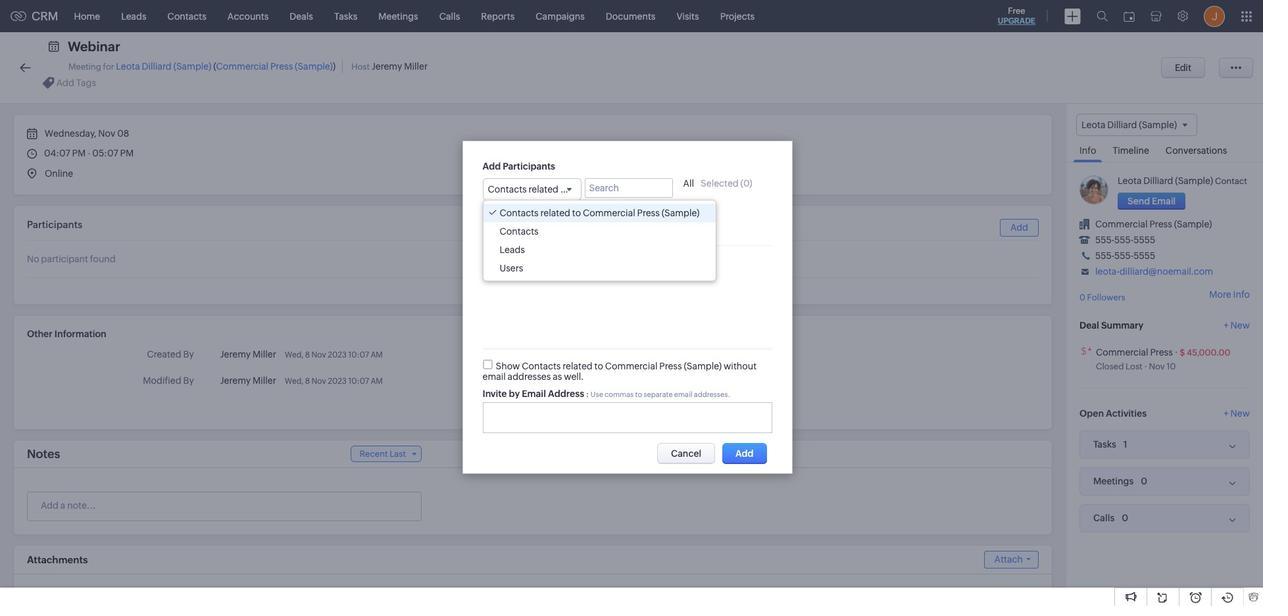 Task type: locate. For each thing, give the bounding box(es) containing it.
leota- up users
[[518, 228, 542, 238]]

1 vertical spatial +
[[1224, 409, 1229, 419]]

8 for modified by
[[305, 377, 310, 386]]

email
[[483, 372, 506, 382], [675, 391, 693, 399]]

1 wed, 8 nov 2023 10:07 am from the top
[[285, 351, 383, 360]]

1 vertical spatial am
[[371, 377, 383, 386]]

commercial press link
[[1097, 347, 1173, 358]]

1 vertical spatial 10:07
[[349, 377, 369, 386]]

1 vertical spatial participants
[[27, 219, 83, 230]]

deal summary
[[1080, 320, 1144, 331]]

1 horizontal spatial leota dilliard (sample) link
[[518, 214, 613, 225]]

commercial up leota-dilliard@noemail.com link
[[1096, 219, 1148, 230]]

0 vertical spatial + new
[[1224, 320, 1251, 331]]

commas
[[605, 391, 634, 399]]

0 vertical spatial email
[[483, 372, 506, 382]]

press up separate
[[660, 361, 682, 372]]

to inside invite by email address : use commas to separate email addresses.
[[636, 391, 642, 399]]

press inside tree
[[637, 208, 660, 218]]

for
[[103, 62, 114, 72]]

0 vertical spatial wed,
[[285, 351, 304, 360]]

2 10:07 from the top
[[349, 377, 369, 386]]

0 vertical spatial related
[[529, 184, 559, 194]]

0 horizontal spatial commercial press (sample) link
[[216, 61, 333, 72]]

2 by from the top
[[183, 376, 194, 386]]

2 5555 from the top
[[1134, 251, 1156, 261]]

host jeremy miller
[[351, 61, 428, 72]]

1 vertical spatial add
[[1011, 222, 1029, 233]]

to right commas
[[636, 391, 642, 399]]

email up invite on the left bottom of the page
[[483, 372, 506, 382]]

documents
[[606, 11, 656, 21]]

1 + from the top
[[1224, 320, 1229, 331]]

0 horizontal spatial pm
[[72, 148, 86, 159]]

related down contacts related to commercial press (sample) field
[[541, 208, 571, 218]]

am for created by
[[371, 351, 383, 360]]

0 vertical spatial 2023
[[328, 351, 347, 360]]

info right more
[[1234, 290, 1251, 300]]

modified by
[[143, 376, 194, 386]]

1 8 from the top
[[305, 351, 310, 360]]

info left timeline
[[1080, 146, 1097, 156]]

meetings link
[[368, 0, 429, 32]]

0 vertical spatial 10:07
[[349, 351, 369, 360]]

2 vertical spatial jeremy
[[220, 376, 251, 386]]

0 horizontal spatial leads
[[121, 11, 147, 21]]

1 vertical spatial leota-
[[1096, 267, 1120, 277]]

leads up users
[[500, 245, 525, 255]]

recent
[[360, 450, 388, 459]]

1 10:07 from the top
[[349, 351, 369, 360]]

commercial up commas
[[605, 361, 658, 372]]

by right created
[[183, 350, 194, 360]]

dilliard down contacts related to commercial press (sample) field
[[543, 214, 573, 224]]

1 by from the top
[[183, 350, 194, 360]]

2 horizontal spatial leota
[[1118, 176, 1142, 186]]

found
[[90, 254, 116, 265]]

-
[[88, 148, 90, 159]]

pm
[[72, 148, 86, 159], [120, 148, 134, 159]]

1 horizontal spatial pm
[[120, 148, 134, 159]]

0 vertical spatial 8
[[305, 351, 310, 360]]

1 pm from the left
[[72, 148, 86, 159]]

Add a note... field
[[28, 500, 421, 513]]

press up 10
[[1151, 347, 1173, 358]]

8 for created by
[[305, 351, 310, 360]]

0 horizontal spatial participants
[[27, 219, 83, 230]]

1 vertical spatial wed, 8 nov 2023 10:07 am
[[285, 377, 383, 386]]

press
[[270, 61, 293, 72], [626, 184, 648, 194], [637, 208, 660, 218], [1150, 219, 1173, 230], [1151, 347, 1173, 358], [660, 361, 682, 372]]

wed,
[[285, 351, 304, 360], [285, 377, 304, 386]]

1 horizontal spatial leads
[[500, 245, 525, 255]]

leota down timeline
[[1118, 176, 1142, 186]]

2 vertical spatial miller
[[253, 376, 276, 386]]

1 horizontal spatial email
[[675, 391, 693, 399]]

0 horizontal spatial 0
[[744, 178, 750, 189]]

( down contacts link at left top
[[213, 61, 216, 72]]

timeline
[[1113, 146, 1150, 156]]

cancel
[[671, 449, 702, 459]]

leads right home link
[[121, 11, 147, 21]]

555-555-5555 up leota-dilliard@noemail.com
[[1096, 251, 1156, 261]]

1 vertical spatial related
[[541, 208, 571, 218]]

leota dilliard (sample) link down conversations
[[1118, 176, 1214, 186]]

contacts related to commercial press (sample)
[[488, 184, 688, 194], [500, 208, 700, 218]]

2 horizontal spatial leota dilliard (sample) link
[[1118, 176, 1214, 186]]

1 vertical spatial 8
[[305, 377, 310, 386]]

0 vertical spatial participants
[[503, 161, 556, 171]]

jeremy miller for modified by
[[220, 376, 276, 386]]

0 horizontal spatial ·
[[1145, 362, 1148, 372]]

contact
[[1216, 177, 1248, 186]]

pm left - on the left top
[[72, 148, 86, 159]]

0 vertical spatial leota
[[116, 61, 140, 72]]

1 vertical spatial jeremy
[[220, 350, 251, 360]]

5555
[[1134, 235, 1156, 246], [1134, 251, 1156, 261]]

2 vertical spatial dilliard
[[543, 214, 573, 224]]

1 horizontal spatial leota-
[[1096, 267, 1120, 277]]

leota dilliard (sample) link down contacts related to commercial press (sample) field
[[518, 214, 613, 225]]

add participants
[[483, 161, 556, 171]]

0 vertical spatial leota dilliard (sample) link
[[116, 61, 211, 72]]

1 vertical spatial miller
[[253, 350, 276, 360]]

(sample) left selected
[[650, 184, 688, 194]]

555-555-5555 down commercial press (sample)
[[1096, 235, 1156, 246]]

(sample) up addresses.
[[684, 361, 722, 372]]

1 horizontal spatial (
[[741, 178, 744, 189]]

1 vertical spatial 5555
[[1134, 251, 1156, 261]]

555-555-5555
[[1096, 235, 1156, 246], [1096, 251, 1156, 261]]

1 vertical spatial leota
[[1118, 176, 1142, 186]]

more info
[[1210, 290, 1251, 300]]

1 wed, from the top
[[285, 351, 304, 360]]

1 am from the top
[[371, 351, 383, 360]]

related right as
[[563, 361, 593, 372]]

documents link
[[596, 0, 666, 32]]

meeting for leota dilliard (sample) ( commercial press (sample) )
[[68, 61, 336, 72]]

dilliard for leota dilliard (sample) leota-dilliard@noemail.com
[[543, 214, 573, 224]]

1 vertical spatial by
[[183, 376, 194, 386]]

dilliard right for
[[142, 61, 172, 72]]

related inside field
[[529, 184, 559, 194]]

new inside 'link'
[[1231, 320, 1251, 331]]

8
[[305, 351, 310, 360], [305, 377, 310, 386]]

1 vertical spatial info
[[1234, 290, 1251, 300]]

5555 down commercial press (sample)
[[1134, 235, 1156, 246]]

1 horizontal spatial ·
[[1175, 347, 1178, 358]]

2 vertical spatial leota
[[518, 214, 542, 224]]

commercial up leota dilliard (sample) leota-dilliard@noemail.com
[[571, 184, 624, 194]]

press inside commercial press · $ 45,000.00 closed lost · nov 10
[[1151, 347, 1173, 358]]

home
[[74, 11, 100, 21]]

leota inside leota dilliard (sample) leota-dilliard@noemail.com
[[518, 214, 542, 224]]

1 vertical spatial email
[[675, 391, 693, 399]]

leota dilliard (sample) link right for
[[116, 61, 211, 72]]

0 vertical spatial dilliard@noemail.com
[[542, 228, 636, 238]]

to
[[561, 184, 569, 194], [572, 208, 581, 218], [595, 361, 604, 372], [636, 391, 642, 399]]

5555 up leota-dilliard@noemail.com
[[1134, 251, 1156, 261]]

commercial up lost
[[1097, 347, 1149, 358]]

leota dilliard (sample) link for leota dilliard (sample) contact
[[1118, 176, 1214, 186]]

all selected ( 0 )
[[684, 178, 753, 189]]

(sample) down contacts related to commercial press (sample) field
[[575, 214, 613, 224]]

calls link
[[429, 0, 471, 32]]

1 vertical spatial jeremy miller
[[220, 376, 276, 386]]

dilliard@noemail.com down commercial press (sample)
[[1120, 267, 1214, 277]]

0 vertical spatial )
[[333, 61, 336, 72]]

press left all
[[626, 184, 648, 194]]

create menu element
[[1057, 0, 1089, 32]]

0 vertical spatial leota-
[[518, 228, 542, 238]]

10:07 for modified by
[[349, 377, 369, 386]]

leota
[[116, 61, 140, 72], [1118, 176, 1142, 186], [518, 214, 542, 224]]

email right separate
[[675, 391, 693, 399]]

0 horizontal spatial leota dilliard (sample) link
[[116, 61, 211, 72]]

attachments
[[27, 555, 88, 566]]

) right selected
[[750, 178, 753, 189]]

2 + new from the top
[[1224, 409, 1251, 419]]

None button
[[1162, 57, 1206, 78], [1118, 193, 1186, 210], [723, 443, 767, 464], [1162, 57, 1206, 78], [1118, 193, 1186, 210], [723, 443, 767, 464]]

nov
[[98, 128, 115, 139], [312, 351, 326, 360], [1149, 362, 1165, 372], [312, 377, 326, 386]]

accounts
[[228, 11, 269, 21]]

(sample) down 'leota dilliard (sample) contact'
[[1175, 219, 1213, 230]]

lost
[[1126, 362, 1143, 372]]

(sample) inside contacts related to commercial press (sample) field
[[650, 184, 688, 194]]

0 vertical spatial by
[[183, 350, 194, 360]]

participants up participant
[[27, 219, 83, 230]]

0 left followers
[[1080, 293, 1086, 303]]

leota right for
[[116, 61, 140, 72]]

1 vertical spatial 2023
[[328, 377, 347, 386]]

0 vertical spatial leads
[[121, 11, 147, 21]]

commercial down accounts in the left top of the page
[[216, 61, 269, 72]]

to up leota dilliard (sample) leota-dilliard@noemail.com
[[561, 184, 569, 194]]

wed, for created by
[[285, 351, 304, 360]]

)
[[333, 61, 336, 72], [750, 178, 753, 189]]

10:07 for created by
[[349, 351, 369, 360]]

related inside tree
[[541, 208, 571, 218]]

accounts link
[[217, 0, 279, 32]]

info
[[1080, 146, 1097, 156], [1234, 290, 1251, 300]]

participants up contacts related to commercial press (sample) field
[[503, 161, 556, 171]]

1 horizontal spatial participants
[[503, 161, 556, 171]]

commercial inside show contacts related to commercial press (sample) without email addresses as well.
[[605, 361, 658, 372]]

1 vertical spatial new
[[1231, 409, 1251, 419]]

leota- inside leota dilliard (sample) leota-dilliard@noemail.com
[[518, 228, 542, 238]]

0 horizontal spatial leota-
[[518, 228, 542, 238]]

2 new from the top
[[1231, 409, 1251, 419]]

1 vertical spatial 555-555-5555
[[1096, 251, 1156, 261]]

1 vertical spatial (
[[741, 178, 744, 189]]

conversations
[[1166, 146, 1228, 156]]

crm link
[[11, 9, 58, 23]]

(sample)
[[173, 61, 211, 72], [295, 61, 333, 72], [1176, 176, 1214, 186], [650, 184, 688, 194], [662, 208, 700, 218], [575, 214, 613, 224], [1175, 219, 1213, 230], [684, 361, 722, 372]]

dilliard
[[142, 61, 172, 72], [1144, 176, 1174, 186], [543, 214, 573, 224]]

more
[[1210, 290, 1232, 300]]

·
[[1175, 347, 1178, 358], [1145, 362, 1148, 372]]

leota- up followers
[[1096, 267, 1120, 277]]

commercial press (sample) link up leota-dilliard@noemail.com
[[1096, 219, 1213, 230]]

other information
[[27, 329, 106, 340]]

0 right selected
[[744, 178, 750, 189]]

0 horizontal spatial add
[[483, 161, 501, 171]]

0 vertical spatial add
[[483, 161, 501, 171]]

0 vertical spatial contacts related to commercial press (sample)
[[488, 184, 688, 194]]

0 vertical spatial info
[[1080, 146, 1097, 156]]

meetings
[[379, 11, 418, 21]]

2 jeremy miller from the top
[[220, 376, 276, 386]]

1 vertical spatial + new
[[1224, 409, 1251, 419]]

contacts related to commercial press (sample) up leota dilliard (sample) leota-dilliard@noemail.com
[[488, 184, 688, 194]]

· left $
[[1175, 347, 1178, 358]]

2 vertical spatial leota dilliard (sample) link
[[518, 214, 613, 225]]

leota up users
[[518, 214, 542, 224]]

1 new from the top
[[1231, 320, 1251, 331]]

1 horizontal spatial leota
[[518, 214, 542, 224]]

dilliard down timeline
[[1144, 176, 1174, 186]]

1 horizontal spatial info
[[1234, 290, 1251, 300]]

2 2023 from the top
[[328, 377, 347, 386]]

dilliard for leota dilliard (sample) contact
[[1144, 176, 1174, 186]]

0 horizontal spatial (
[[213, 61, 216, 72]]

all link
[[684, 178, 694, 189]]

campaigns
[[536, 11, 585, 21]]

related
[[529, 184, 559, 194], [541, 208, 571, 218], [563, 361, 593, 372]]

0 horizontal spatial email
[[483, 372, 506, 382]]

add link
[[1000, 219, 1039, 237]]

) left host
[[333, 61, 336, 72]]

to down contacts related to commercial press (sample) field
[[572, 208, 581, 218]]

· right lost
[[1145, 362, 1148, 372]]

1 vertical spatial leads
[[500, 245, 525, 255]]

contacts related to commercial press (sample) down contacts related to commercial press (sample) field
[[500, 208, 700, 218]]

press inside show contacts related to commercial press (sample) without email addresses as well.
[[660, 361, 682, 372]]

open activities
[[1080, 409, 1147, 419]]

2 vertical spatial related
[[563, 361, 593, 372]]

1 vertical spatial )
[[750, 178, 753, 189]]

1 vertical spatial 0
[[1080, 293, 1086, 303]]

0 horizontal spatial )
[[333, 61, 336, 72]]

0 horizontal spatial dilliard@noemail.com
[[542, 228, 636, 238]]

add for add participants
[[483, 161, 501, 171]]

2023
[[328, 351, 347, 360], [328, 377, 347, 386]]

2 wed, 8 nov 2023 10:07 am from the top
[[285, 377, 383, 386]]

0 horizontal spatial dilliard
[[142, 61, 172, 72]]

dilliard@noemail.com down contacts related to commercial press (sample) field
[[542, 228, 636, 238]]

1 vertical spatial leota dilliard (sample) link
[[1118, 176, 1214, 186]]

commercial inside field
[[571, 184, 624, 194]]

0 vertical spatial 555-555-5555
[[1096, 235, 1156, 246]]

( right selected
[[741, 178, 744, 189]]

to inside show contacts related to commercial press (sample) without email addresses as well.
[[595, 361, 604, 372]]

+ down more info
[[1224, 320, 1229, 331]]

add inside add link
[[1011, 222, 1029, 233]]

0 vertical spatial jeremy miller
[[220, 350, 276, 360]]

free upgrade
[[998, 6, 1036, 26]]

dilliard inside leota dilliard (sample) leota-dilliard@noemail.com
[[543, 214, 573, 224]]

(sample) inside show contacts related to commercial press (sample) without email addresses as well.
[[684, 361, 722, 372]]

1 vertical spatial dilliard@noemail.com
[[1120, 267, 1214, 277]]

0 vertical spatial (
[[213, 61, 216, 72]]

leota for leota dilliard (sample) leota-dilliard@noemail.com
[[518, 214, 542, 224]]

jeremy miller for created by
[[220, 350, 276, 360]]

leota-dilliard@noemail.com
[[1096, 267, 1214, 277]]

1 vertical spatial commercial press (sample) link
[[1096, 219, 1213, 230]]

wednesday,
[[45, 128, 96, 139]]

0 horizontal spatial info
[[1080, 146, 1097, 156]]

leota for leota dilliard (sample) contact
[[1118, 176, 1142, 186]]

dilliard@noemail.com
[[542, 228, 636, 238], [1120, 267, 1214, 277]]

press down search text box
[[637, 208, 660, 218]]

leota dilliard (sample) leota-dilliard@noemail.com
[[518, 214, 636, 238]]

1 horizontal spatial )
[[750, 178, 753, 189]]

1 2023 from the top
[[328, 351, 347, 360]]

show contacts related to commercial press (sample) without email addresses as well.
[[483, 361, 757, 382]]

0 vertical spatial am
[[371, 351, 383, 360]]

2 8 from the top
[[305, 377, 310, 386]]

by right modified
[[183, 376, 194, 386]]

0 vertical spatial dilliard
[[142, 61, 172, 72]]

1 jeremy miller from the top
[[220, 350, 276, 360]]

0 vertical spatial +
[[1224, 320, 1229, 331]]

commercial
[[216, 61, 269, 72], [571, 184, 624, 194], [583, 208, 636, 218], [1096, 219, 1148, 230], [1097, 347, 1149, 358], [605, 361, 658, 372]]

all
[[684, 178, 694, 189]]

2 am from the top
[[371, 377, 383, 386]]

1 horizontal spatial dilliard
[[543, 214, 573, 224]]

created
[[147, 350, 181, 360]]

1 vertical spatial wed,
[[285, 377, 304, 386]]

related down add participants
[[529, 184, 559, 194]]

(
[[213, 61, 216, 72], [741, 178, 744, 189]]

+ down the 45,000.00
[[1224, 409, 1229, 419]]

crm
[[32, 9, 58, 23]]

2023 for modified by
[[328, 377, 347, 386]]

2 horizontal spatial dilliard
[[1144, 176, 1174, 186]]

commercial press (sample) link down accounts link
[[216, 61, 333, 72]]

new
[[1231, 320, 1251, 331], [1231, 409, 1251, 419]]

leads
[[121, 11, 147, 21], [500, 245, 525, 255]]

tree
[[483, 201, 716, 281]]

0 vertical spatial jeremy
[[372, 61, 402, 72]]

Search text field
[[585, 178, 673, 198]]

10
[[1167, 362, 1176, 372]]

0
[[744, 178, 750, 189], [1080, 293, 1086, 303]]

2 wed, from the top
[[285, 377, 304, 386]]

commercial inside commercial press · $ 45,000.00 closed lost · nov 10
[[1097, 347, 1149, 358]]

commercial press · $ 45,000.00 closed lost · nov 10
[[1097, 347, 1231, 372]]

to right well.
[[595, 361, 604, 372]]

pm down 08
[[120, 148, 134, 159]]



Task type: vqa. For each thing, say whether or not it's contained in the screenshot.
AM associated with Created By
yes



Task type: describe. For each thing, give the bounding box(es) containing it.
closed
[[1097, 362, 1124, 372]]

separate
[[644, 391, 673, 399]]

address
[[548, 389, 585, 399]]

info link
[[1074, 136, 1103, 163]]

to inside field
[[561, 184, 569, 194]]

attach link
[[984, 552, 1039, 569]]

contacts related to commercial press (sample) inside field
[[488, 184, 688, 194]]

reports link
[[471, 0, 525, 32]]

addresses.
[[694, 391, 731, 399]]

press inside contacts related to commercial press (sample) field
[[626, 184, 648, 194]]

dilliard@noemail.com inside leota dilliard (sample) leota-dilliard@noemail.com
[[542, 228, 636, 238]]

leota-dilliard@noemail.com link
[[1096, 267, 1214, 277]]

by for created by
[[183, 350, 194, 360]]

contacts inside field
[[488, 184, 527, 194]]

calendar image
[[1124, 11, 1135, 21]]

more info link
[[1210, 290, 1251, 300]]

1 5555 from the top
[[1134, 235, 1156, 246]]

2023 for created by
[[328, 351, 347, 360]]

visits
[[677, 11, 699, 21]]

profile image
[[1205, 6, 1226, 27]]

reports
[[481, 11, 515, 21]]

miller for modified by
[[253, 376, 276, 386]]

host
[[351, 62, 370, 72]]

use
[[591, 391, 603, 399]]

invite by email address : use commas to separate email addresses.
[[483, 389, 731, 399]]

timeline link
[[1107, 136, 1156, 162]]

created by
[[147, 350, 194, 360]]

deals link
[[279, 0, 324, 32]]

email inside show contacts related to commercial press (sample) without email addresses as well.
[[483, 372, 506, 382]]

deal
[[1080, 320, 1100, 331]]

1 vertical spatial contacts related to commercial press (sample)
[[500, 208, 700, 218]]

leota dilliard (sample) link for leota dilliard (sample) leota-dilliard@noemail.com
[[518, 214, 613, 225]]

tasks
[[334, 11, 358, 21]]

last
[[390, 450, 406, 459]]

online
[[45, 168, 73, 179]]

to inside tree
[[572, 208, 581, 218]]

1 horizontal spatial commercial press (sample) link
[[1096, 219, 1213, 230]]

1 horizontal spatial dilliard@noemail.com
[[1120, 267, 1214, 277]]

0 followers
[[1080, 293, 1126, 303]]

contacts inside show contacts related to commercial press (sample) without email addresses as well.
[[522, 361, 561, 372]]

summary
[[1102, 320, 1144, 331]]

activities
[[1106, 409, 1147, 419]]

0 vertical spatial ·
[[1175, 347, 1178, 358]]

followers
[[1088, 293, 1126, 303]]

0 vertical spatial 0
[[744, 178, 750, 189]]

+ inside + new 'link'
[[1224, 320, 1229, 331]]

(sample) down conversations
[[1176, 176, 1214, 186]]

no participant found
[[27, 254, 116, 265]]

related for contacts related to commercial press (sample) field
[[529, 184, 559, 194]]

free
[[1009, 6, 1026, 16]]

projects link
[[710, 0, 766, 32]]

deals
[[290, 11, 313, 21]]

webinar
[[68, 39, 120, 54]]

wednesday, nov 08
[[43, 128, 129, 139]]

search image
[[1097, 11, 1108, 22]]

users
[[500, 263, 524, 274]]

2 555-555-5555 from the top
[[1096, 251, 1156, 261]]

miller for created by
[[253, 350, 276, 360]]

jeremy for modified by
[[220, 376, 251, 386]]

05:07
[[92, 148, 118, 159]]

conversations link
[[1160, 136, 1234, 162]]

1 vertical spatial ·
[[1145, 362, 1148, 372]]

(sample) left host
[[295, 61, 333, 72]]

by for modified by
[[183, 376, 194, 386]]

calls
[[440, 11, 460, 21]]

leads link
[[111, 0, 157, 32]]

open
[[1080, 409, 1104, 419]]

campaigns link
[[525, 0, 596, 32]]

home link
[[64, 0, 111, 32]]

0 vertical spatial miller
[[404, 61, 428, 72]]

attach
[[995, 555, 1024, 565]]

wed, 8 nov 2023 10:07 am for modified by
[[285, 377, 383, 386]]

1 + new from the top
[[1224, 320, 1251, 331]]

search element
[[1089, 0, 1116, 32]]

selected
[[701, 178, 739, 189]]

information
[[55, 329, 106, 340]]

2 + from the top
[[1224, 409, 1229, 419]]

no
[[27, 254, 39, 265]]

$
[[1180, 348, 1186, 358]]

0 horizontal spatial leota
[[116, 61, 140, 72]]

leads inside tree
[[500, 245, 525, 255]]

2 pm from the left
[[120, 148, 134, 159]]

1 horizontal spatial 0
[[1080, 293, 1086, 303]]

notes
[[27, 448, 60, 461]]

tree containing contacts related to commercial press (sample)
[[483, 201, 716, 281]]

related for tree at top containing contacts related to commercial press (sample)
[[541, 208, 571, 218]]

jeremy for created by
[[220, 350, 251, 360]]

show
[[496, 361, 520, 372]]

08
[[117, 128, 129, 139]]

commercial down search text box
[[583, 208, 636, 218]]

1 555-555-5555 from the top
[[1096, 235, 1156, 246]]

recent last
[[360, 450, 406, 459]]

wed, for modified by
[[285, 377, 304, 386]]

create menu image
[[1065, 8, 1081, 24]]

(sample) down contacts link at left top
[[173, 61, 211, 72]]

visits link
[[666, 0, 710, 32]]

leota dilliard (sample) contact
[[1118, 176, 1248, 186]]

nov inside commercial press · $ 45,000.00 closed lost · nov 10
[[1149, 362, 1165, 372]]

Contacts related to Commercial Press (Sample) field
[[483, 178, 688, 201]]

45,000.00
[[1187, 348, 1231, 358]]

04:07
[[44, 148, 70, 159]]

cancel link
[[658, 443, 716, 464]]

without
[[724, 361, 757, 372]]

0 vertical spatial commercial press (sample) link
[[216, 61, 333, 72]]

04:07 pm - 05:07 pm
[[44, 148, 134, 159]]

:
[[586, 389, 589, 399]]

as
[[553, 372, 562, 382]]

invite
[[483, 389, 507, 399]]

(sample) inside leota dilliard (sample) leota-dilliard@noemail.com
[[575, 214, 613, 224]]

meeting
[[68, 62, 101, 72]]

email inside invite by email address : use commas to separate email addresses.
[[675, 391, 693, 399]]

modified
[[143, 376, 181, 386]]

participant
[[41, 254, 88, 265]]

contacts link
[[157, 0, 217, 32]]

projects
[[720, 11, 755, 21]]

addresses
[[508, 372, 551, 382]]

wed, 8 nov 2023 10:07 am for created by
[[285, 351, 383, 360]]

well.
[[564, 372, 584, 382]]

commercial press (sample)
[[1096, 219, 1213, 230]]

email
[[522, 389, 546, 399]]

tasks link
[[324, 0, 368, 32]]

am for modified by
[[371, 377, 383, 386]]

related inside show contacts related to commercial press (sample) without email addresses as well.
[[563, 361, 593, 372]]

profile element
[[1197, 0, 1233, 32]]

press down "deals" link
[[270, 61, 293, 72]]

add for add
[[1011, 222, 1029, 233]]

other
[[27, 329, 53, 340]]

(sample) down all link
[[662, 208, 700, 218]]

press up leota-dilliard@noemail.com
[[1150, 219, 1173, 230]]

+ new link
[[1224, 320, 1251, 337]]



